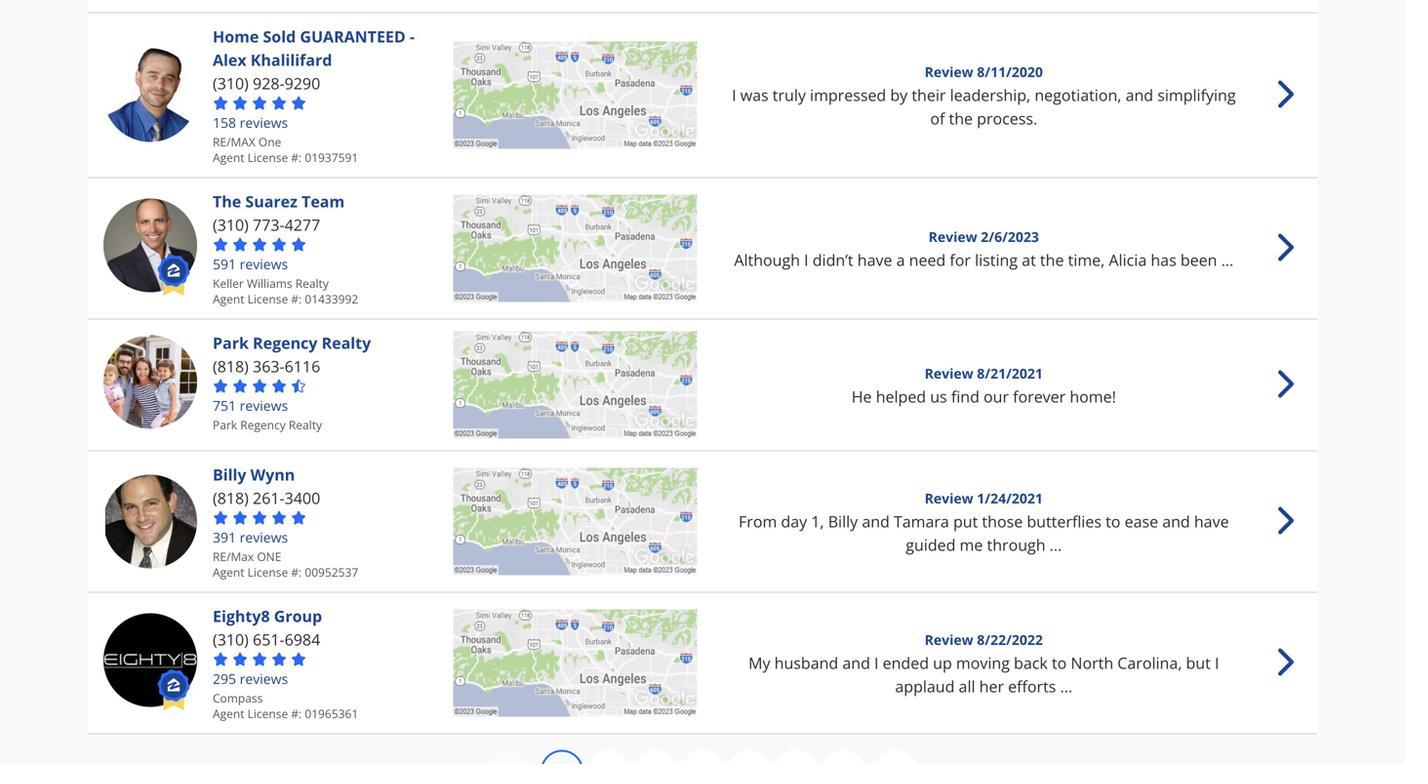 Task type: vqa. For each thing, say whether or not it's contained in the screenshot.
Realty for 751
yes



Task type: describe. For each thing, give the bounding box(es) containing it.
to inside review 8/22/2022 my husband and i ended up moving back to north carolina, but i applaud all her efforts ...
[[1052, 652, 1067, 673]]

williams
[[247, 275, 292, 291]]

and left tamara
[[862, 511, 890, 532]]

although
[[734, 249, 800, 270]]

01937591
[[305, 149, 358, 165]]

reviews for group
[[240, 669, 288, 688]]

her
[[979, 676, 1004, 697]]

reviews for suarez
[[240, 255, 288, 273]]

us
[[930, 386, 947, 407]]

the inside review 2/6/2023 although i didn't have a need for listing at the time, alicia has been ...
[[1040, 249, 1064, 270]]

i right but
[[1215, 652, 1219, 673]]

leadership,
[[950, 84, 1031, 105]]

the suarez team profile image
[[1271, 232, 1302, 263]]

impressed
[[810, 84, 886, 105]]

efforts
[[1008, 676, 1056, 697]]

didn't
[[813, 249, 853, 270]]

ended
[[883, 652, 929, 673]]

re/max
[[213, 134, 255, 150]]

home sold guaranteed - alex khalilifard (310) 928-9290
[[213, 26, 415, 94]]

realty inside park regency realty (818) 363-6116
[[322, 332, 371, 353]]

(818) inside "billy wynn (818) 261-3400"
[[213, 487, 249, 508]]

park inside the 751 reviews park regency realty
[[213, 417, 237, 433]]

top agent image
[[150, 252, 197, 298]]

158 reviews link
[[213, 111, 288, 134]]

map image of los angeles ca image for he
[[453, 331, 697, 439]]

need
[[909, 249, 946, 270]]

moving
[[956, 652, 1010, 673]]

651-
[[253, 629, 285, 650]]

find
[[951, 386, 980, 407]]

6984
[[285, 629, 320, 650]]

map image of los angeles ca image for my
[[453, 609, 697, 717]]

(310) inside the suarez team (310) 773-4277
[[213, 214, 249, 235]]

391 reviews link
[[213, 525, 288, 549]]

8/22/2022
[[977, 630, 1043, 649]]

review for their
[[925, 62, 974, 81]]

review 1/24/2021 from day 1, billy and tamara put those butterflies to ease and have guided me through ...
[[739, 489, 1229, 555]]

reviews for sold
[[240, 113, 288, 132]]

he
[[852, 386, 872, 407]]

one
[[257, 548, 281, 565]]

2/6/2023
[[981, 227, 1039, 246]]

all
[[959, 676, 975, 697]]

tamara
[[894, 511, 949, 532]]

realty for 591
[[295, 275, 329, 291]]

#: inside 391 reviews re/max one agent license #: 00952537
[[291, 564, 302, 580]]

sold
[[263, 26, 296, 47]]

billy wynn profile image
[[1271, 505, 1302, 536]]

day
[[781, 511, 807, 532]]

751
[[213, 396, 236, 415]]

up
[[933, 652, 952, 673]]

i inside review 2/6/2023 although i didn't have a need for listing at the time, alicia has been ...
[[804, 249, 809, 270]]

simplifying
[[1158, 84, 1236, 105]]

158
[[213, 113, 236, 132]]

time,
[[1068, 249, 1105, 270]]

park regency realty (818) 363-6116
[[213, 332, 371, 377]]

through
[[987, 534, 1046, 555]]

to inside review 1/24/2021 from day 1, billy and tamara put those butterflies to ease and have guided me through ...
[[1106, 511, 1121, 532]]

our
[[984, 386, 1009, 407]]

1,
[[811, 511, 824, 532]]

have inside review 2/6/2023 although i didn't have a need for listing at the time, alicia has been ...
[[858, 249, 892, 270]]

... inside review 1/24/2021 from day 1, billy and tamara put those butterflies to ease and have guided me through ...
[[1050, 534, 1062, 555]]

i inside review 8/11/2020 i was truly impressed by their leadership, negotiation, and simplifying of the process.
[[732, 84, 736, 105]]

review for up
[[925, 630, 974, 649]]

and inside review 8/11/2020 i was truly impressed by their leadership, negotiation, and simplifying of the process.
[[1126, 84, 1153, 105]]

for
[[950, 249, 971, 270]]

my
[[749, 652, 770, 673]]

helped
[[876, 386, 926, 407]]

773-
[[253, 214, 285, 235]]

review for need
[[929, 227, 977, 246]]

listing
[[975, 249, 1018, 270]]

(310) inside "home sold guaranteed - alex khalilifard (310) 928-9290"
[[213, 73, 249, 94]]

re/max
[[213, 548, 254, 565]]

9290
[[285, 73, 320, 94]]

eighty8 group link
[[213, 605, 322, 628]]

map image of los angeles ca image for although
[[453, 195, 697, 302]]

... inside review 8/22/2022 my husband and i ended up moving back to north carolina, but i applaud all her efforts ...
[[1060, 676, 1073, 697]]

6116
[[285, 356, 320, 377]]

has
[[1151, 249, 1177, 270]]

8/21/2021
[[977, 364, 1043, 383]]

295
[[213, 669, 236, 688]]

a
[[896, 249, 905, 270]]

home sold guaranteed - alex khalilifard profile image
[[1271, 78, 1302, 110]]

suarez
[[245, 191, 298, 212]]

review for forever
[[925, 364, 974, 383]]

review 8/21/2021 he helped us find our forever home!
[[852, 364, 1116, 407]]

of
[[930, 108, 945, 129]]

363-
[[253, 356, 285, 377]]

at
[[1022, 249, 1036, 270]]

khalilifard
[[251, 49, 332, 70]]

negotiation,
[[1035, 84, 1122, 105]]

the suarez team link
[[213, 190, 345, 213]]

license inside 295 reviews compass agent license #: 01965361
[[247, 706, 288, 722]]

their
[[912, 84, 946, 105]]

home sold guaranteed - alex khalilifard link
[[213, 25, 422, 72]]

eighty8 group (310) 651-6984
[[213, 606, 322, 650]]

license inside 158 reviews re/max one agent license #: 01937591
[[247, 149, 288, 165]]

the inside review 8/11/2020 i was truly impressed by their leadership, negotiation, and simplifying of the process.
[[949, 108, 973, 129]]



Task type: locate. For each thing, give the bounding box(es) containing it.
4277
[[285, 214, 320, 235]]

me
[[960, 534, 983, 555]]

billy right 1,
[[828, 511, 858, 532]]

regency inside park regency realty (818) 363-6116
[[253, 332, 318, 353]]

261-
[[253, 487, 285, 508]]

(310)
[[213, 73, 249, 94], [213, 214, 249, 235], [213, 629, 249, 650]]

billy inside review 1/24/2021 from day 1, billy and tamara put those butterflies to ease and have guided me through ...
[[828, 511, 858, 532]]

reviews inside 158 reviews re/max one agent license #: 01937591
[[240, 113, 288, 132]]

back
[[1014, 652, 1048, 673]]

and left simplifying
[[1126, 84, 1153, 105]]

realty right "williams" at the top of the page
[[295, 275, 329, 291]]

park regency realty profile image
[[1271, 368, 1302, 399]]

and inside review 8/22/2022 my husband and i ended up moving back to north carolina, but i applaud all her efforts ...
[[842, 652, 870, 673]]

applaud
[[895, 676, 955, 697]]

2 (310) from the top
[[213, 214, 249, 235]]

1 vertical spatial have
[[1194, 511, 1229, 532]]

the suarez team (310) 773-4277
[[213, 191, 345, 235]]

(818) left 363-
[[213, 356, 249, 377]]

review 2/6/2023 although i didn't have a need for listing at the time, alicia has been ...
[[734, 227, 1234, 270]]

billy wynn link
[[213, 463, 295, 486]]

park down 751
[[213, 417, 237, 433]]

2 (818) from the top
[[213, 487, 249, 508]]

license down 158 reviews link
[[247, 149, 288, 165]]

2 agent from the top
[[213, 291, 244, 307]]

3 license from the top
[[247, 564, 288, 580]]

1 vertical spatial the
[[1040, 249, 1064, 270]]

1 horizontal spatial billy
[[828, 511, 858, 532]]

2 park from the top
[[213, 417, 237, 433]]

but
[[1186, 652, 1211, 673]]

1 vertical spatial park
[[213, 417, 237, 433]]

i left didn't
[[804, 249, 809, 270]]

butterflies
[[1027, 511, 1102, 532]]

was
[[740, 84, 769, 105]]

alicia
[[1109, 249, 1147, 270]]

(310) inside eighty8 group (310) 651-6984
[[213, 629, 249, 650]]

3 reviews from the top
[[240, 396, 288, 415]]

compass
[[213, 690, 263, 706]]

295 reviews link
[[213, 667, 288, 690]]

have
[[858, 249, 892, 270], [1194, 511, 1229, 532]]

591 reviews keller williams realty agent license #: 01433992
[[213, 255, 358, 307]]

realty inside '591 reviews keller williams realty agent license #: 01433992'
[[295, 275, 329, 291]]

forever
[[1013, 386, 1066, 407]]

eighty8 group profile image
[[1271, 646, 1302, 677]]

1 vertical spatial ...
[[1050, 534, 1062, 555]]

1 #: from the top
[[291, 149, 302, 165]]

0 horizontal spatial to
[[1052, 652, 1067, 673]]

regency up 363-
[[253, 332, 318, 353]]

those
[[982, 511, 1023, 532]]

regency inside the 751 reviews park regency realty
[[240, 417, 286, 433]]

ease
[[1125, 511, 1158, 532]]

i left the ended
[[874, 652, 879, 673]]

review up put
[[925, 489, 974, 507]]

01433992
[[305, 291, 358, 307]]

2 map image of los angeles ca image from the top
[[453, 195, 697, 302]]

3 agent from the top
[[213, 564, 244, 580]]

the
[[213, 191, 241, 212]]

review inside review 8/11/2020 i was truly impressed by their leadership, negotiation, and simplifying of the process.
[[925, 62, 974, 81]]

3400
[[285, 487, 320, 508]]

agent
[[213, 149, 244, 165], [213, 291, 244, 307], [213, 564, 244, 580], [213, 706, 244, 722]]

realty down 01433992
[[322, 332, 371, 353]]

1 park from the top
[[213, 332, 249, 353]]

#: inside 158 reviews re/max one agent license #: 01937591
[[291, 149, 302, 165]]

1 vertical spatial realty
[[322, 332, 371, 353]]

been
[[1181, 249, 1217, 270]]

agent inside '591 reviews keller williams realty agent license #: 01433992'
[[213, 291, 244, 307]]

1 map image of los angeles ca image from the top
[[453, 41, 697, 149]]

0 vertical spatial billy
[[213, 464, 246, 485]]

0 vertical spatial regency
[[253, 332, 318, 353]]

review inside review 8/21/2021 he helped us find our forever home!
[[925, 364, 974, 383]]

top agent image
[[150, 666, 197, 713]]

0 vertical spatial the
[[949, 108, 973, 129]]

the right at
[[1040, 249, 1064, 270]]

5 map image of los angeles ca image from the top
[[453, 609, 697, 717]]

license down 591 reviews link
[[247, 291, 288, 307]]

751 reviews park regency realty
[[213, 396, 322, 433]]

and left the ended
[[842, 652, 870, 673]]

391
[[213, 528, 236, 546]]

0 horizontal spatial billy
[[213, 464, 246, 485]]

put
[[953, 511, 978, 532]]

reviews
[[240, 113, 288, 132], [240, 255, 288, 273], [240, 396, 288, 415], [240, 528, 288, 546], [240, 669, 288, 688]]

1 (818) from the top
[[213, 356, 249, 377]]

... right been
[[1221, 249, 1234, 270]]

0 vertical spatial (818)
[[213, 356, 249, 377]]

truly
[[773, 84, 806, 105]]

591
[[213, 255, 236, 273]]

keller
[[213, 275, 244, 291]]

license down 295 reviews link
[[247, 706, 288, 722]]

2 vertical spatial (310)
[[213, 629, 249, 650]]

0 vertical spatial (310)
[[213, 73, 249, 94]]

agent down 591
[[213, 291, 244, 307]]

0 vertical spatial to
[[1106, 511, 1121, 532]]

5 reviews from the top
[[240, 669, 288, 688]]

and
[[1126, 84, 1153, 105], [862, 511, 890, 532], [1162, 511, 1190, 532], [842, 652, 870, 673]]

review 8/22/2022 my husband and i ended up moving back to north carolina, but i applaud all her efforts ...
[[749, 630, 1219, 697]]

home!
[[1070, 386, 1116, 407]]

eighty8
[[213, 606, 270, 626]]

review for tamara
[[925, 489, 974, 507]]

agent down 158
[[213, 149, 244, 165]]

#: inside '591 reviews keller williams realty agent license #: 01433992'
[[291, 291, 302, 307]]

... right efforts
[[1060, 676, 1073, 697]]

(818)
[[213, 356, 249, 377], [213, 487, 249, 508]]

realty for 751
[[289, 417, 322, 433]]

regency up wynn
[[240, 417, 286, 433]]

(818) inside park regency realty (818) 363-6116
[[213, 356, 249, 377]]

agent down the 391 on the bottom of the page
[[213, 564, 244, 580]]

have left a
[[858, 249, 892, 270]]

to right back
[[1052, 652, 1067, 673]]

1 vertical spatial to
[[1052, 652, 1067, 673]]

park regency realty link
[[213, 331, 371, 355]]

1 vertical spatial (818)
[[213, 487, 249, 508]]

map image of los angeles ca image for i
[[453, 41, 697, 149]]

1 agent from the top
[[213, 149, 244, 165]]

2 license from the top
[[247, 291, 288, 307]]

agent inside 295 reviews compass agent license #: 01965361
[[213, 706, 244, 722]]

(310) down alex
[[213, 73, 249, 94]]

928-
[[253, 73, 285, 94]]

review up up
[[925, 630, 974, 649]]

one
[[258, 134, 281, 150]]

4 map image of los angeles ca image from the top
[[453, 468, 697, 575]]

2 #: from the top
[[291, 291, 302, 307]]

and right ease
[[1162, 511, 1190, 532]]

0 horizontal spatial have
[[858, 249, 892, 270]]

591 reviews link
[[213, 252, 288, 276]]

map image of los angeles ca image for from
[[453, 468, 697, 575]]

... down the butterflies
[[1050, 534, 1062, 555]]

i left was
[[732, 84, 736, 105]]

alex
[[213, 49, 247, 70]]

review inside review 1/24/2021 from day 1, billy and tamara put those butterflies to ease and have guided me through ...
[[925, 489, 974, 507]]

billy left wynn
[[213, 464, 246, 485]]

billy wynn (818) 261-3400
[[213, 464, 320, 508]]

the right of
[[949, 108, 973, 129]]

#: inside 295 reviews compass agent license #: 01965361
[[291, 706, 302, 722]]

review
[[925, 62, 974, 81], [929, 227, 977, 246], [925, 364, 974, 383], [925, 489, 974, 507], [925, 630, 974, 649]]

391 reviews re/max one agent license #: 00952537
[[213, 528, 358, 580]]

group
[[274, 606, 322, 626]]

wynn
[[250, 464, 295, 485]]

i
[[732, 84, 736, 105], [804, 249, 809, 270], [874, 652, 879, 673], [1215, 652, 1219, 673]]

process.
[[977, 108, 1038, 129]]

team
[[302, 191, 345, 212]]

(818) down billy wynn link
[[213, 487, 249, 508]]

1 horizontal spatial the
[[1040, 249, 1064, 270]]

reviews inside 295 reviews compass agent license #: 01965361
[[240, 669, 288, 688]]

3 (310) from the top
[[213, 629, 249, 650]]

husband
[[774, 652, 838, 673]]

agent inside 391 reviews re/max one agent license #: 00952537
[[213, 564, 244, 580]]

park inside park regency realty (818) 363-6116
[[213, 332, 249, 353]]

751 reviews link
[[213, 394, 288, 417]]

(310) down the
[[213, 214, 249, 235]]

1 vertical spatial billy
[[828, 511, 858, 532]]

295 reviews compass agent license #: 01965361
[[213, 669, 358, 722]]

agent inside 158 reviews re/max one agent license #: 01937591
[[213, 149, 244, 165]]

license down 391 reviews link
[[247, 564, 288, 580]]

3 map image of los angeles ca image from the top
[[453, 331, 697, 439]]

4 reviews from the top
[[240, 528, 288, 546]]

0 vertical spatial have
[[858, 249, 892, 270]]

3 #: from the top
[[291, 564, 302, 580]]

review inside review 8/22/2022 my husband and i ended up moving back to north carolina, but i applaud all her efforts ...
[[925, 630, 974, 649]]

reviews inside the 751 reviews park regency realty
[[240, 396, 288, 415]]

north
[[1071, 652, 1114, 673]]

1/24/2021
[[977, 489, 1043, 507]]

1 horizontal spatial to
[[1106, 511, 1121, 532]]

realty inside the 751 reviews park regency realty
[[289, 417, 322, 433]]

reviews inside 391 reviews re/max one agent license #: 00952537
[[240, 528, 288, 546]]

2 vertical spatial ...
[[1060, 676, 1073, 697]]

guaranteed
[[300, 26, 406, 47]]

2 vertical spatial realty
[[289, 417, 322, 433]]

license inside 391 reviews re/max one agent license #: 00952537
[[247, 564, 288, 580]]

reviews for wynn
[[240, 528, 288, 546]]

to left ease
[[1106, 511, 1121, 532]]

00952537
[[305, 564, 358, 580]]

...
[[1221, 249, 1234, 270], [1050, 534, 1062, 555], [1060, 676, 1073, 697]]

1 horizontal spatial have
[[1194, 511, 1229, 532]]

review up us
[[925, 364, 974, 383]]

license inside '591 reviews keller williams realty agent license #: 01433992'
[[247, 291, 288, 307]]

home
[[213, 26, 259, 47]]

0 horizontal spatial the
[[949, 108, 973, 129]]

1 (310) from the top
[[213, 73, 249, 94]]

1 reviews from the top
[[240, 113, 288, 132]]

regency
[[253, 332, 318, 353], [240, 417, 286, 433]]

review 8/11/2020 i was truly impressed by their leadership, negotiation, and simplifying of the process.
[[732, 62, 1236, 129]]

by
[[890, 84, 908, 105]]

0 vertical spatial realty
[[295, 275, 329, 291]]

guided
[[906, 534, 956, 555]]

2 reviews from the top
[[240, 255, 288, 273]]

review inside review 2/6/2023 although i didn't have a need for listing at the time, alicia has been ...
[[929, 227, 977, 246]]

park down keller
[[213, 332, 249, 353]]

0 vertical spatial park
[[213, 332, 249, 353]]

0 vertical spatial ...
[[1221, 249, 1234, 270]]

... inside review 2/6/2023 although i didn't have a need for listing at the time, alicia has been ...
[[1221, 249, 1234, 270]]

(310) down eighty8
[[213, 629, 249, 650]]

review up their
[[925, 62, 974, 81]]

01965361
[[305, 706, 358, 722]]

realty right 751 reviews link at the left of page
[[289, 417, 322, 433]]

1 license from the top
[[247, 149, 288, 165]]

1 vertical spatial (310)
[[213, 214, 249, 235]]

review up for
[[929, 227, 977, 246]]

4 agent from the top
[[213, 706, 244, 722]]

4 #: from the top
[[291, 706, 302, 722]]

agent down 295
[[213, 706, 244, 722]]

1 vertical spatial regency
[[240, 417, 286, 433]]

8/11/2020
[[977, 62, 1043, 81]]

4 license from the top
[[247, 706, 288, 722]]

map image of los angeles ca image
[[453, 41, 697, 149], [453, 195, 697, 302], [453, 331, 697, 439], [453, 468, 697, 575], [453, 609, 697, 717]]

have right ease
[[1194, 511, 1229, 532]]

reviews inside '591 reviews keller williams realty agent license #: 01433992'
[[240, 255, 288, 273]]

billy inside "billy wynn (818) 261-3400"
[[213, 464, 246, 485]]

have inside review 1/24/2021 from day 1, billy and tamara put those butterflies to ease and have guided me through ...
[[1194, 511, 1229, 532]]

-
[[410, 26, 415, 47]]

carolina,
[[1118, 652, 1182, 673]]



